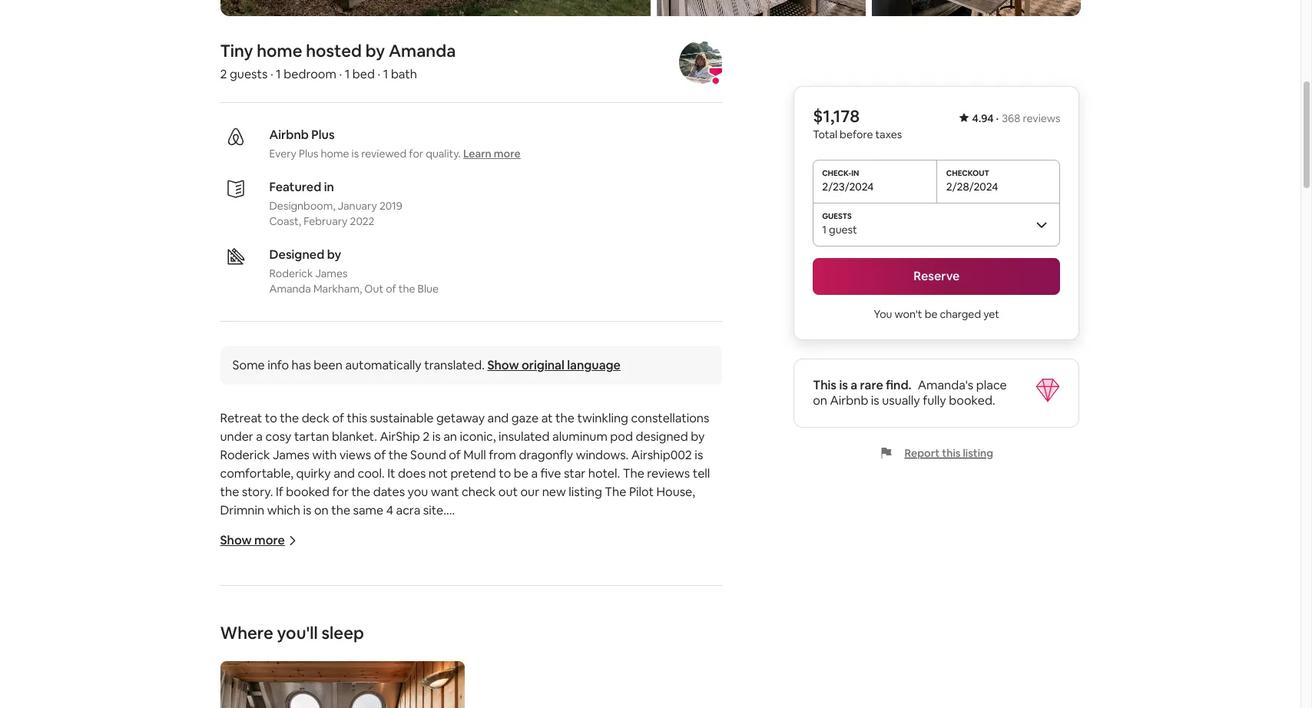Task type: locate. For each thing, give the bounding box(es) containing it.
bedroom
[[284, 66, 336, 82]]

of inside designed by roderick james amanda markham, out of the blue
[[386, 282, 396, 296]]

1 horizontal spatial more
[[494, 147, 520, 161]]

quirky
[[296, 466, 331, 482]]

1 horizontal spatial out
[[632, 650, 651, 666]]

all left the pots
[[320, 558, 334, 574]]

0 horizontal spatial views
[[340, 447, 371, 463]]

airbnb plus every plus home is reviewed for quality. learn more
[[269, 127, 520, 161]]

1 vertical spatial views
[[688, 632, 719, 648]]

has for kitchen
[[289, 539, 308, 556]]

the left blue
[[399, 282, 415, 296]]

for left "quality."
[[409, 147, 423, 161]]

to down stunning
[[654, 650, 666, 666]]

0 horizontal spatial reviews
[[647, 466, 690, 482]]

0 horizontal spatial sound
[[316, 650, 351, 666]]

1 horizontal spatial airbnb
[[830, 393, 868, 409]]

in inside the kitchen has a toaster, electric kettle, tefal halogen hob, combination oven/microwave. all pots and pans, plates, glasses ,cutlery provided. all you will need to bring is your food. worth stocking up on your way in as lochaline is the nearest place to shop which is 8 miles away.
[[499, 576, 509, 592]]

1 vertical spatial plus
[[299, 147, 318, 161]]

in up designboom,
[[324, 179, 334, 195]]

0 horizontal spatial 2
[[220, 66, 227, 82]]

on left rare on the bottom of page
[[813, 393, 827, 409]]

0 horizontal spatial for
[[332, 484, 349, 500]]

a
[[851, 377, 857, 393], [256, 429, 263, 445], [531, 466, 538, 482], [311, 539, 318, 556], [360, 632, 367, 648], [545, 632, 551, 648]]

the inside the kitchen has a toaster, electric kettle, tefal halogen hob, combination oven/microwave. all pots and pans, plates, glasses ,cutlery provided. all you will need to bring is your food. worth stocking up on your way in as lochaline is the nearest place to shop which is 8 miles away.
[[594, 576, 613, 592]]

in right situated
[[347, 632, 357, 648]]

sound down situated
[[316, 650, 351, 666]]

for right booked
[[332, 484, 349, 500]]

1 left bath
[[383, 66, 388, 82]]

this right report
[[942, 446, 961, 460]]

0 horizontal spatial you
[[408, 484, 428, 500]]

site.
[[423, 503, 446, 519], [609, 632, 632, 648]]

airbnb left find.
[[830, 393, 868, 409]]

rare
[[860, 377, 883, 393]]

sea
[[669, 650, 688, 666]]

you
[[408, 484, 428, 500], [623, 558, 644, 574]]

in inside featured in designboom, january 2019 coast, february 2022
[[324, 179, 334, 195]]

under
[[220, 429, 253, 445]]

listing inside retreat to the deck of this sustainable getaway and gaze at the twinkling constellations under a cosy tartan blanket. airship 2 is an iconic, insulated aluminum pod designed by roderick james with views of the sound of mull from dragonfly windows. airship002 is comfortable, quirky and cool. it does not pretend to be a five star hotel. the reviews tell the story. if booked for the dates you want check out our new listing the pilot house, drimnin which is on the same 4 acra site.
[[569, 484, 602, 500]]

where you'll sleep region
[[214, 622, 728, 708]]

2 left guests
[[220, 66, 227, 82]]

1 vertical spatial home
[[321, 147, 349, 161]]

all
[[320, 558, 334, 574], [606, 558, 620, 574]]

2 inside retreat to the deck of this sustainable getaway and gaze at the twinkling constellations under a cosy tartan blanket. airship 2 is an iconic, insulated aluminum pod designed by roderick james with views of the sound of mull from dragonfly windows. airship002 is comfortable, quirky and cool. it does not pretend to be a five star hotel. the reviews tell the story. if booked for the dates you want check out our new listing the pilot house, drimnin which is on the same 4 acra site.
[[423, 429, 430, 445]]

1 horizontal spatial by
[[691, 429, 705, 445]]

airbnb up every
[[269, 127, 309, 143]]

0 vertical spatial this
[[347, 410, 367, 427]]

it
[[387, 466, 395, 482]]

toaster,
[[320, 539, 363, 556]]

you inside the kitchen has a toaster, electric kettle, tefal halogen hob, combination oven/microwave. all pots and pans, plates, glasses ,cutlery provided. all you will need to bring is your food. worth stocking up on your way in as lochaline is the nearest place to shop which is 8 miles away.
[[623, 558, 644, 574]]

bedroom image
[[220, 662, 465, 708]]

find.
[[886, 377, 912, 393]]

in left as
[[499, 576, 509, 592]]

a left 'five'
[[531, 466, 538, 482]]

roderick down the under at the left of the page
[[220, 447, 270, 463]]

1 vertical spatial for
[[332, 484, 349, 500]]

listing down star
[[569, 484, 602, 500]]

is left 8
[[287, 595, 295, 611]]

2
[[220, 66, 227, 82], [423, 429, 430, 445]]

0 horizontal spatial your
[[263, 576, 289, 592]]

the up reach
[[220, 632, 242, 648]]

1 horizontal spatial site.
[[609, 632, 632, 648]]

the up drimnin
[[220, 484, 239, 500]]

2 vertical spatial in
[[347, 632, 357, 648]]

is left an at bottom left
[[432, 429, 441, 445]]

1 horizontal spatial mull
[[463, 447, 486, 463]]

of down an at bottom left
[[449, 447, 461, 463]]

1 vertical spatial airship
[[244, 632, 285, 648]]

reviews right 368
[[1023, 111, 1061, 125]]

sound
[[410, 447, 446, 463], [316, 650, 351, 666]]

home left reviewed
[[321, 147, 349, 161]]

4.94
[[972, 111, 994, 125]]

isle
[[547, 650, 566, 666]]

be up our
[[514, 466, 529, 482]]

has right info
[[292, 357, 311, 373]]

a left beautiful,
[[360, 632, 367, 648]]

and up stocking
[[365, 558, 386, 574]]

five
[[541, 466, 561, 482]]

and left gaze
[[487, 410, 509, 427]]

1 vertical spatial by
[[691, 429, 705, 445]]

0 horizontal spatial show
[[220, 533, 252, 549]]

learn
[[463, 147, 492, 161]]

1 vertical spatial reviews
[[647, 466, 690, 482]]

plus right every
[[299, 147, 318, 161]]

and inside the kitchen has a toaster, electric kettle, tefal halogen hob, combination oven/microwave. all pots and pans, plates, glasses ,cutlery provided. all you will need to bring is your food. worth stocking up on your way in as lochaline is the nearest place to shop which is 8 miles away.
[[365, 558, 386, 574]]

on
[[813, 393, 827, 409], [314, 503, 329, 519], [429, 576, 443, 592], [528, 632, 542, 648], [508, 650, 523, 666]]

0 horizontal spatial airship
[[244, 632, 285, 648]]

1 inside popup button
[[822, 223, 827, 237]]

4.94 · 368 reviews
[[972, 111, 1061, 125]]

james down cosy
[[273, 447, 310, 463]]

taxes
[[875, 128, 902, 141]]

1 vertical spatial airbnb
[[830, 393, 868, 409]]

a left toaster,
[[311, 539, 318, 556]]

2 horizontal spatial in
[[499, 576, 509, 592]]

0 horizontal spatial this
[[347, 410, 367, 427]]

0 horizontal spatial all
[[320, 558, 334, 574]]

airship002
[[631, 447, 692, 463]]

amanda is a superhost. learn more about amanda. image
[[679, 41, 722, 84], [679, 41, 722, 84]]

plus up featured
[[311, 127, 335, 143]]

0 vertical spatial you
[[408, 484, 428, 500]]

1 left bed
[[345, 66, 350, 82]]

which right shop
[[251, 595, 284, 611]]

for inside airbnb plus every plus home is reviewed for quality. learn more
[[409, 147, 423, 161]]

tobermory
[[443, 650, 506, 666]]

airbnb inside amanda's place on airbnb is usually fully booked.
[[830, 393, 868, 409]]

1 vertical spatial sound
[[316, 650, 351, 666]]

which inside retreat to the deck of this sustainable getaway and gaze at the twinkling constellations under a cosy tartan blanket. airship 2 is an iconic, insulated aluminum pod designed by roderick james with views of the sound of mull from dragonfly windows. airship002 is comfortable, quirky and cool. it does not pretend to be a five star hotel. the reviews tell the story. if booked for the dates you want check out our new listing the pilot house, drimnin which is on the same 4 acra site.
[[267, 503, 300, 519]]

reserve
[[914, 268, 960, 284]]

acra
[[396, 503, 420, 519]]

1 horizontal spatial in
[[347, 632, 357, 648]]

which down if
[[267, 503, 300, 519]]

mull up pretend
[[463, 447, 486, 463]]

site. inside retreat to the deck of this sustainable getaway and gaze at the twinkling constellations under a cosy tartan blanket. airship 2 is an iconic, insulated aluminum pod designed by roderick james with views of the sound of mull from dragonfly windows. airship002 is comfortable, quirky and cool. it does not pretend to be a five star hotel. the reviews tell the story. if booked for the dates you want check out our new listing the pilot house, drimnin which is on the same 4 acra site.
[[423, 503, 446, 519]]

1 horizontal spatial for
[[409, 147, 423, 161]]

charged
[[940, 307, 981, 321]]

james inside designed by roderick james amanda markham, out of the blue
[[315, 267, 348, 281]]

sound up not
[[410, 447, 446, 463]]

1 guest
[[822, 223, 857, 237]]

2 inside the tiny home hosted by amanda 2 guests · 1 bedroom · 1 bed · 1 bath
[[220, 66, 227, 82]]

for
[[409, 147, 423, 161], [332, 484, 349, 500]]

listing
[[963, 446, 993, 460], [569, 484, 602, 500]]

of right "out"
[[386, 282, 396, 296]]

1 vertical spatial roderick
[[220, 447, 270, 463]]

0 vertical spatial has
[[292, 357, 311, 373]]

0 horizontal spatial james
[[273, 447, 310, 463]]

does
[[398, 466, 426, 482]]

usually
[[882, 393, 920, 409]]

1 right guests
[[276, 66, 281, 82]]

1 vertical spatial be
[[514, 466, 529, 482]]

the up same
[[351, 484, 370, 500]]

1 vertical spatial out
[[632, 650, 651, 666]]

place down need
[[661, 576, 692, 592]]

0 vertical spatial which
[[267, 503, 300, 519]]

1 vertical spatial more
[[254, 533, 285, 549]]

is up across
[[287, 632, 296, 648]]

on right "position"
[[528, 632, 542, 648]]

1 horizontal spatial sound
[[410, 447, 446, 463]]

airbnb inside airbnb plus every plus home is reviewed for quality. learn more
[[269, 127, 309, 143]]

0 vertical spatial more
[[494, 147, 520, 161]]

airship up across
[[244, 632, 285, 648]]

in inside "the airship is situated in a beautiful, secluded position on a four-acre site. stunning views reach across the sound of mull towards tobermory on the isle of mull and out to sea toward ardnamurchan point."
[[347, 632, 357, 648]]

2019
[[379, 199, 402, 213]]

0 horizontal spatial site.
[[423, 503, 446, 519]]

0 horizontal spatial more
[[254, 533, 285, 549]]

is down provided.
[[583, 576, 591, 592]]

toward
[[220, 668, 261, 685]]

pots
[[336, 558, 362, 574]]

featured
[[269, 179, 321, 195]]

hosted
[[306, 40, 362, 62]]

unique and secluded airship with breathtaking highland views image 5 image
[[872, 0, 1081, 16]]

out
[[498, 484, 518, 500], [632, 650, 651, 666]]

unique and secluded airship with breathtaking highland views image 1 image
[[220, 0, 650, 16]]

1 horizontal spatial you
[[623, 558, 644, 574]]

guests
[[230, 66, 268, 82]]

on inside amanda's place on airbnb is usually fully booked.
[[813, 393, 827, 409]]

2 horizontal spatial mull
[[583, 650, 605, 666]]

0 horizontal spatial out
[[498, 484, 518, 500]]

1 vertical spatial you
[[623, 558, 644, 574]]

show down drimnin
[[220, 533, 252, 549]]

1 vertical spatial site.
[[609, 632, 632, 648]]

0 horizontal spatial be
[[514, 466, 529, 482]]

more right learn
[[494, 147, 520, 161]]

coast,
[[269, 214, 301, 228]]

total
[[813, 128, 837, 141]]

be
[[925, 307, 938, 321], [514, 466, 529, 482]]

show
[[487, 357, 519, 373], [220, 533, 252, 549]]

sustainable
[[370, 410, 434, 427]]

featured in designboom, january 2019 coast, february 2022
[[269, 179, 402, 228]]

0 vertical spatial by
[[327, 247, 341, 263]]

listing down booked. at the bottom right of page
[[963, 446, 993, 460]]

your down oven/microwave.
[[263, 576, 289, 592]]

unique and secluded airship with breathtaking highland views image 3 image
[[656, 0, 865, 16]]

views inside retreat to the deck of this sustainable getaway and gaze at the twinkling constellations under a cosy tartan blanket. airship 2 is an iconic, insulated aluminum pod designed by roderick james with views of the sound of mull from dragonfly windows. airship002 is comfortable, quirky and cool. it does not pretend to be a five star hotel. the reviews tell the story. if booked for the dates you want check out our new listing the pilot house, drimnin which is on the same 4 acra site.
[[340, 447, 371, 463]]

0 vertical spatial airbnb
[[269, 127, 309, 143]]

0 horizontal spatial by
[[327, 247, 341, 263]]

iconic,
[[460, 429, 496, 445]]

is right this
[[839, 377, 848, 393]]

1 vertical spatial show
[[220, 533, 252, 549]]

and left sea
[[608, 650, 629, 666]]

reviewed
[[361, 147, 407, 161]]

site. right the acre
[[609, 632, 632, 648]]

0 vertical spatial views
[[340, 447, 371, 463]]

views
[[340, 447, 371, 463], [688, 632, 719, 648]]

halogen
[[478, 539, 524, 556]]

on right up
[[429, 576, 443, 592]]

and inside "the airship is situated in a beautiful, secluded position on a four-acre site. stunning views reach across the sound of mull towards tobermory on the isle of mull and out to sea toward ardnamurchan point."
[[608, 650, 629, 666]]

0 vertical spatial 2
[[220, 66, 227, 82]]

has for info
[[292, 357, 311, 373]]

which
[[267, 503, 300, 519], [251, 595, 284, 611]]

1 horizontal spatial listing
[[963, 446, 993, 460]]

0 horizontal spatial airbnb
[[269, 127, 309, 143]]

amanda's
[[918, 377, 974, 393]]

the
[[623, 466, 644, 482], [605, 484, 626, 500], [220, 539, 242, 556], [220, 632, 242, 648]]

of up point.
[[354, 650, 366, 666]]

1 horizontal spatial views
[[688, 632, 719, 648]]

0 vertical spatial airship
[[380, 429, 420, 445]]

by up markham,
[[327, 247, 341, 263]]

report this listing button
[[880, 446, 993, 460]]

be right 'won't'
[[925, 307, 938, 321]]

reviews down airship002
[[647, 466, 690, 482]]

in
[[324, 179, 334, 195], [499, 576, 509, 592], [347, 632, 357, 648]]

0 horizontal spatial place
[[661, 576, 692, 592]]

cool.
[[358, 466, 385, 482]]

site. down want
[[423, 503, 446, 519]]

of right deck
[[332, 410, 344, 427]]

0 vertical spatial for
[[409, 147, 423, 161]]

1 vertical spatial which
[[251, 595, 284, 611]]

towards
[[394, 650, 440, 666]]

comfortable,
[[220, 466, 294, 482]]

the up "pilot"
[[623, 466, 644, 482]]

1 vertical spatial james
[[273, 447, 310, 463]]

by down constellations
[[691, 429, 705, 445]]

0 vertical spatial show
[[487, 357, 519, 373]]

1 horizontal spatial be
[[925, 307, 938, 321]]

2/23/2024
[[822, 180, 874, 194]]

1 horizontal spatial your
[[446, 576, 471, 592]]

all down combination
[[606, 558, 620, 574]]

a inside the kitchen has a toaster, electric kettle, tefal halogen hob, combination oven/microwave. all pots and pans, plates, glasses ,cutlery provided. all you will need to bring is your food. worth stocking up on your way in as lochaline is the nearest place to shop which is 8 miles away.
[[311, 539, 318, 556]]

mull
[[463, 447, 486, 463], [369, 650, 391, 666], [583, 650, 605, 666]]

the up ardnamurchan
[[294, 650, 313, 666]]

if
[[276, 484, 283, 500]]

the right at
[[555, 410, 575, 427]]

0 vertical spatial in
[[324, 179, 334, 195]]

the left same
[[331, 503, 350, 519]]

the up "it"
[[388, 447, 408, 463]]

0 horizontal spatial listing
[[569, 484, 602, 500]]

the
[[399, 282, 415, 296], [280, 410, 299, 427], [555, 410, 575, 427], [388, 447, 408, 463], [220, 484, 239, 500], [351, 484, 370, 500], [331, 503, 350, 519], [594, 576, 613, 592], [294, 650, 313, 666], [525, 650, 545, 666]]

1 horizontal spatial this
[[942, 446, 961, 460]]

show left original
[[487, 357, 519, 373]]

by inside designed by roderick james amanda markham, out of the blue
[[327, 247, 341, 263]]

1
[[276, 66, 281, 82], [345, 66, 350, 82], [383, 66, 388, 82], [822, 223, 827, 237]]

2 left an at bottom left
[[423, 429, 430, 445]]

0 horizontal spatial in
[[324, 179, 334, 195]]

0 vertical spatial be
[[925, 307, 938, 321]]

1 horizontal spatial place
[[976, 377, 1007, 393]]

0 vertical spatial home
[[257, 40, 302, 62]]

james up markham,
[[315, 267, 348, 281]]

has
[[292, 357, 311, 373], [289, 539, 308, 556]]

1 left guest
[[822, 223, 827, 237]]

the kitchen has a toaster, electric kettle, tefal halogen hob, combination oven/microwave. all pots and pans, plates, glasses ,cutlery provided. all you will need to bring is your food. worth stocking up on your way in as lochaline is the nearest place to shop which is 8 miles away.
[[220, 539, 713, 611]]

1 horizontal spatial 2
[[423, 429, 430, 445]]

the down provided.
[[594, 576, 613, 592]]

mull down the acre
[[583, 650, 605, 666]]

a left rare on the bottom of page
[[851, 377, 857, 393]]

1 horizontal spatial airship
[[380, 429, 420, 445]]

tiny
[[220, 40, 253, 62]]

1 horizontal spatial home
[[321, 147, 349, 161]]

mull up point.
[[369, 650, 391, 666]]

0 vertical spatial out
[[498, 484, 518, 500]]

2 your from the left
[[446, 576, 471, 592]]

1 vertical spatial listing
[[569, 484, 602, 500]]

1 vertical spatial place
[[661, 576, 692, 592]]

four-
[[554, 632, 582, 648]]

· right bed
[[378, 66, 380, 82]]

0 vertical spatial james
[[315, 267, 348, 281]]

is inside amanda's place on airbnb is usually fully booked.
[[871, 393, 879, 409]]

1 horizontal spatial james
[[315, 267, 348, 281]]

insulated
[[499, 429, 550, 445]]

has inside the kitchen has a toaster, electric kettle, tefal halogen hob, combination oven/microwave. all pots and pans, plates, glasses ,cutlery provided. all you will need to bring is your food. worth stocking up on your way in as lochaline is the nearest place to shop which is 8 miles away.
[[289, 539, 308, 556]]

place
[[976, 377, 1007, 393], [661, 576, 692, 592]]

is left the usually
[[871, 393, 879, 409]]

views down blanket.
[[340, 447, 371, 463]]

0 horizontal spatial home
[[257, 40, 302, 62]]

on down booked
[[314, 503, 329, 519]]

1 vertical spatial 2
[[423, 429, 430, 445]]

you won't be charged yet
[[874, 307, 999, 321]]

1 vertical spatial has
[[289, 539, 308, 556]]

more
[[494, 147, 520, 161], [254, 533, 285, 549]]

1 vertical spatial in
[[499, 576, 509, 592]]

1 horizontal spatial reviews
[[1023, 111, 1061, 125]]

more up oven/microwave.
[[254, 533, 285, 549]]

out down stunning
[[632, 650, 651, 666]]

0 vertical spatial sound
[[410, 447, 446, 463]]

you up nearest
[[623, 558, 644, 574]]

a left four-
[[545, 632, 551, 648]]

0 vertical spatial place
[[976, 377, 1007, 393]]

james inside retreat to the deck of this sustainable getaway and gaze at the twinkling constellations under a cosy tartan blanket. airship 2 is an iconic, insulated aluminum pod designed by roderick james with views of the sound of mull from dragonfly windows. airship002 is comfortable, quirky and cool. it does not pretend to be a five star hotel. the reviews tell the story. if booked for the dates you want check out our new listing the pilot house, drimnin which is on the same 4 acra site.
[[273, 447, 310, 463]]

roderick up amanda
[[269, 267, 313, 281]]

place right 'amanda's'
[[976, 377, 1007, 393]]

the left isle
[[525, 650, 545, 666]]

1 horizontal spatial show
[[487, 357, 519, 373]]

0 vertical spatial site.
[[423, 503, 446, 519]]

shop
[[220, 595, 248, 611]]

automatically
[[345, 357, 422, 373]]

1 horizontal spatial all
[[606, 558, 620, 574]]

0 vertical spatial roderick
[[269, 267, 313, 281]]

yet
[[983, 307, 999, 321]]

up
[[412, 576, 426, 592]]



Task type: describe. For each thing, give the bounding box(es) containing it.
of up cool.
[[374, 447, 386, 463]]

2022
[[350, 214, 374, 228]]

at
[[541, 410, 553, 427]]

place inside amanda's place on airbnb is usually fully booked.
[[976, 377, 1007, 393]]

hob,
[[527, 539, 551, 556]]

windows.
[[576, 447, 629, 463]]

this inside retreat to the deck of this sustainable getaway and gaze at the twinkling constellations under a cosy tartan blanket. airship 2 is an iconic, insulated aluminum pod designed by roderick james with views of the sound of mull from dragonfly windows. airship002 is comfortable, quirky and cool. it does not pretend to be a five star hotel. the reviews tell the story. if booked for the dates you want check out our new listing the pilot house, drimnin which is on the same 4 acra site.
[[347, 410, 367, 427]]

guest
[[829, 223, 857, 237]]

$1,178
[[813, 105, 860, 127]]

to right need
[[698, 558, 711, 574]]

every
[[269, 147, 296, 161]]

on down "position"
[[508, 650, 523, 666]]

nearest
[[616, 576, 658, 592]]

pilot
[[629, 484, 654, 500]]

4
[[386, 503, 393, 519]]

designed
[[636, 429, 688, 445]]

the down "hotel."
[[605, 484, 626, 500]]

1 your from the left
[[263, 576, 289, 592]]

this
[[813, 377, 837, 393]]

lochaline
[[527, 576, 580, 592]]

,cutlery
[[505, 558, 547, 574]]

designboom,
[[269, 199, 335, 213]]

the up cosy
[[280, 410, 299, 427]]

home inside airbnb plus every plus home is reviewed for quality. learn more
[[321, 147, 349, 161]]

not
[[428, 466, 448, 482]]

oven/microwave.
[[220, 558, 317, 574]]

reserve button
[[813, 258, 1061, 295]]

roderick inside retreat to the deck of this sustainable getaway and gaze at the twinkling constellations under a cosy tartan blanket. airship 2 is an iconic, insulated aluminum pod designed by roderick james with views of the sound of mull from dragonfly windows. airship002 is comfortable, quirky and cool. it does not pretend to be a five star hotel. the reviews tell the story. if booked for the dates you want check out our new listing the pilot house, drimnin which is on the same 4 acra site.
[[220, 447, 270, 463]]

a left cosy
[[256, 429, 263, 445]]

blue
[[418, 282, 439, 296]]

house,
[[656, 484, 695, 500]]

sound inside retreat to the deck of this sustainable getaway and gaze at the twinkling constellations under a cosy tartan blanket. airship 2 is an iconic, insulated aluminum pod designed by roderick james with views of the sound of mull from dragonfly windows. airship002 is comfortable, quirky and cool. it does not pretend to be a five star hotel. the reviews tell the story. if booked for the dates you want check out our new listing the pilot house, drimnin which is on the same 4 acra site.
[[410, 447, 446, 463]]

you inside retreat to the deck of this sustainable getaway and gaze at the twinkling constellations under a cosy tartan blanket. airship 2 is an iconic, insulated aluminum pod designed by roderick james with views of the sound of mull from dragonfly windows. airship002 is comfortable, quirky and cool. it does not pretend to be a five star hotel. the reviews tell the story. if booked for the dates you want check out our new listing the pilot house, drimnin which is on the same 4 acra site.
[[408, 484, 428, 500]]

report this listing
[[905, 446, 993, 460]]

situated
[[298, 632, 345, 648]]

to down from
[[499, 466, 511, 482]]

acre
[[582, 632, 606, 648]]

way
[[474, 576, 496, 592]]

gaze
[[511, 410, 539, 427]]

combination
[[554, 539, 625, 556]]

pod
[[610, 429, 633, 445]]

for inside retreat to the deck of this sustainable getaway and gaze at the twinkling constellations under a cosy tartan blanket. airship 2 is an iconic, insulated aluminum pod designed by roderick james with views of the sound of mull from dragonfly windows. airship002 is comfortable, quirky and cool. it does not pretend to be a five star hotel. the reviews tell the story. if booked for the dates you want check out our new listing the pilot house, drimnin which is on the same 4 acra site.
[[332, 484, 349, 500]]

drimnin
[[220, 503, 264, 519]]

on inside the kitchen has a toaster, electric kettle, tefal halogen hob, combination oven/microwave. all pots and pans, plates, glasses ,cutlery provided. all you will need to bring is your food. worth stocking up on your way in as lochaline is the nearest place to shop which is 8 miles away.
[[429, 576, 443, 592]]

be inside retreat to the deck of this sustainable getaway and gaze at the twinkling constellations under a cosy tartan blanket. airship 2 is an iconic, insulated aluminum pod designed by roderick james with views of the sound of mull from dragonfly windows. airship002 is comfortable, quirky and cool. it does not pretend to be a five star hotel. the reviews tell the story. if booked for the dates you want check out our new listing the pilot house, drimnin which is on the same 4 acra site.
[[514, 466, 529, 482]]

sound inside "the airship is situated in a beautiful, secluded position on a four-acre site. stunning views reach across the sound of mull towards tobermory on the isle of mull and out to sea toward ardnamurchan point."
[[316, 650, 351, 666]]

tiny home hosted by amanda 2 guests · 1 bedroom · 1 bed · 1 bath
[[220, 40, 456, 82]]

roderick inside designed by roderick james amanda markham, out of the blue
[[269, 267, 313, 281]]

of right isle
[[568, 650, 580, 666]]

reviews inside retreat to the deck of this sustainable getaway and gaze at the twinkling constellations under a cosy tartan blanket. airship 2 is an iconic, insulated aluminum pod designed by roderick james with views of the sound of mull from dragonfly windows. airship002 is comfortable, quirky and cool. it does not pretend to be a five star hotel. the reviews tell the story. if booked for the dates you want check out our new listing the pilot house, drimnin which is on the same 4 acra site.
[[647, 466, 690, 482]]

aluminum
[[552, 429, 608, 445]]

check
[[462, 484, 496, 500]]

to up cosy
[[265, 410, 277, 427]]

kitchen
[[244, 539, 286, 556]]

mull inside retreat to the deck of this sustainable getaway and gaze at the twinkling constellations under a cosy tartan blanket. airship 2 is an iconic, insulated aluminum pod designed by roderick james with views of the sound of mull from dragonfly windows. airship002 is comfortable, quirky and cool. it does not pretend to be a five star hotel. the reviews tell the story. if booked for the dates you want check out our new listing the pilot house, drimnin which is on the same 4 acra site.
[[463, 447, 486, 463]]

views inside "the airship is situated in a beautiful, secluded position on a four-acre site. stunning views reach across the sound of mull towards tobermory on the isle of mull and out to sea toward ardnamurchan point."
[[688, 632, 719, 648]]

airship inside "the airship is situated in a beautiful, secluded position on a four-acre site. stunning views reach across the sound of mull towards tobermory on the isle of mull and out to sea toward ardnamurchan point."
[[244, 632, 285, 648]]

from
[[489, 447, 516, 463]]

booked.
[[949, 393, 995, 409]]

miles
[[307, 595, 337, 611]]

beautiful,
[[369, 632, 422, 648]]

been
[[314, 357, 343, 373]]

is down booked
[[303, 503, 311, 519]]

original
[[522, 357, 564, 373]]

and left cool.
[[334, 466, 355, 482]]

on inside retreat to the deck of this sustainable getaway and gaze at the twinkling constellations under a cosy tartan blanket. airship 2 is an iconic, insulated aluminum pod designed by roderick james with views of the sound of mull from dragonfly windows. airship002 is comfortable, quirky and cool. it does not pretend to be a five star hotel. the reviews tell the story. if booked for the dates you want check out our new listing the pilot house, drimnin which is on the same 4 acra site.
[[314, 503, 329, 519]]

constellations
[[631, 410, 709, 427]]

1 vertical spatial this
[[942, 446, 961, 460]]

report
[[905, 446, 940, 460]]

place inside the kitchen has a toaster, electric kettle, tefal halogen hob, combination oven/microwave. all pots and pans, plates, glasses ,cutlery provided. all you will need to bring is your food. worth stocking up on your way in as lochaline is the nearest place to shop which is 8 miles away.
[[661, 576, 692, 592]]

tartan
[[294, 429, 329, 445]]

ardnamurchan
[[263, 668, 347, 685]]

0 vertical spatial reviews
[[1023, 111, 1061, 125]]

0 horizontal spatial mull
[[369, 650, 391, 666]]

an
[[443, 429, 457, 445]]

the inside "the airship is situated in a beautiful, secluded position on a four-acre site. stunning views reach across the sound of mull towards tobermory on the isle of mull and out to sea toward ardnamurchan point."
[[220, 632, 242, 648]]

out inside "the airship is situated in a beautiful, secluded position on a four-acre site. stunning views reach across the sound of mull towards tobermory on the isle of mull and out to sea toward ardnamurchan point."
[[632, 650, 651, 666]]

won't
[[895, 307, 922, 321]]

site. inside "the airship is situated in a beautiful, secluded position on a four-acre site. stunning views reach across the sound of mull towards tobermory on the isle of mull and out to sea toward ardnamurchan point."
[[609, 632, 632, 648]]

designed
[[269, 247, 324, 263]]

show more
[[220, 533, 285, 549]]

· right guests
[[270, 66, 273, 82]]

quality.
[[426, 147, 461, 161]]

star
[[564, 466, 586, 482]]

to down need
[[695, 576, 707, 592]]

· left bed
[[339, 66, 342, 82]]

tell
[[693, 466, 710, 482]]

$1,178 total before taxes
[[813, 105, 902, 141]]

point.
[[350, 668, 382, 685]]

2/28/2024
[[946, 180, 998, 194]]

is inside airbnb plus every plus home is reviewed for quality. learn more
[[352, 147, 359, 161]]

is right bring
[[252, 576, 261, 592]]

dragonfly
[[519, 447, 573, 463]]

1 all from the left
[[320, 558, 334, 574]]

new
[[542, 484, 566, 500]]

0 vertical spatial plus
[[311, 127, 335, 143]]

airship inside retreat to the deck of this sustainable getaway and gaze at the twinkling constellations under a cosy tartan blanket. airship 2 is an iconic, insulated aluminum pod designed by roderick james with views of the sound of mull from dragonfly windows. airship002 is comfortable, quirky and cool. it does not pretend to be a five star hotel. the reviews tell the story. if booked for the dates you want check out our new listing the pilot house, drimnin which is on the same 4 acra site.
[[380, 429, 420, 445]]

the inside designed by roderick james amanda markham, out of the blue
[[399, 282, 415, 296]]

to inside "the airship is situated in a beautiful, secluded position on a four-acre site. stunning views reach across the sound of mull towards tobermory on the isle of mull and out to sea toward ardnamurchan point."
[[654, 650, 666, 666]]

bath
[[391, 66, 417, 82]]

show original language button
[[487, 357, 621, 373]]

the inside the kitchen has a toaster, electric kettle, tefal halogen hob, combination oven/microwave. all pots and pans, plates, glasses ,cutlery provided. all you will need to bring is your food. worth stocking up on your way in as lochaline is the nearest place to shop which is 8 miles away.
[[220, 539, 242, 556]]

out inside retreat to the deck of this sustainable getaway and gaze at the twinkling constellations under a cosy tartan blanket. airship 2 is an iconic, insulated aluminum pod designed by roderick james with views of the sound of mull from dragonfly windows. airship002 is comfortable, quirky and cool. it does not pretend to be a five star hotel. the reviews tell the story. if booked for the dates you want check out our new listing the pilot house, drimnin which is on the same 4 acra site.
[[498, 484, 518, 500]]

some
[[232, 357, 265, 373]]

is inside "the airship is situated in a beautiful, secluded position on a four-acre site. stunning views reach across the sound of mull towards tobermory on the isle of mull and out to sea toward ardnamurchan point."
[[287, 632, 296, 648]]

which inside the kitchen has a toaster, electric kettle, tefal halogen hob, combination oven/microwave. all pots and pans, plates, glasses ,cutlery provided. all you will need to bring is your food. worth stocking up on your way in as lochaline is the nearest place to shop which is 8 miles away.
[[251, 595, 284, 611]]

show more button
[[220, 533, 297, 549]]

pans,
[[389, 558, 419, 574]]

0 vertical spatial listing
[[963, 446, 993, 460]]

where
[[220, 622, 273, 644]]

info
[[268, 357, 289, 373]]

stunning
[[635, 632, 685, 648]]

before
[[840, 128, 873, 141]]

more inside airbnb plus every plus home is reviewed for quality. learn more
[[494, 147, 520, 161]]

by inside retreat to the deck of this sustainable getaway and gaze at the twinkling constellations under a cosy tartan blanket. airship 2 is an iconic, insulated aluminum pod designed by roderick james with views of the sound of mull from dragonfly windows. airship002 is comfortable, quirky and cool. it does not pretend to be a five star hotel. the reviews tell the story. if booked for the dates you want check out our new listing the pilot house, drimnin which is on the same 4 acra site.
[[691, 429, 705, 445]]

our
[[520, 484, 539, 500]]

retreat
[[220, 410, 262, 427]]

this is a rare find.
[[813, 377, 912, 393]]

january
[[338, 199, 377, 213]]

2 all from the left
[[606, 558, 620, 574]]

provided.
[[550, 558, 604, 574]]

deck
[[302, 410, 330, 427]]

cosy
[[265, 429, 292, 445]]

home inside the tiny home hosted by amanda 2 guests · 1 bedroom · 1 bed · 1 bath
[[257, 40, 302, 62]]

position
[[479, 632, 525, 648]]

getaway
[[436, 410, 485, 427]]

as
[[512, 576, 524, 592]]

is up tell
[[695, 447, 703, 463]]

story.
[[242, 484, 273, 500]]

· left 368
[[996, 111, 999, 125]]



Task type: vqa. For each thing, say whether or not it's contained in the screenshot.
Topics popup button
no



